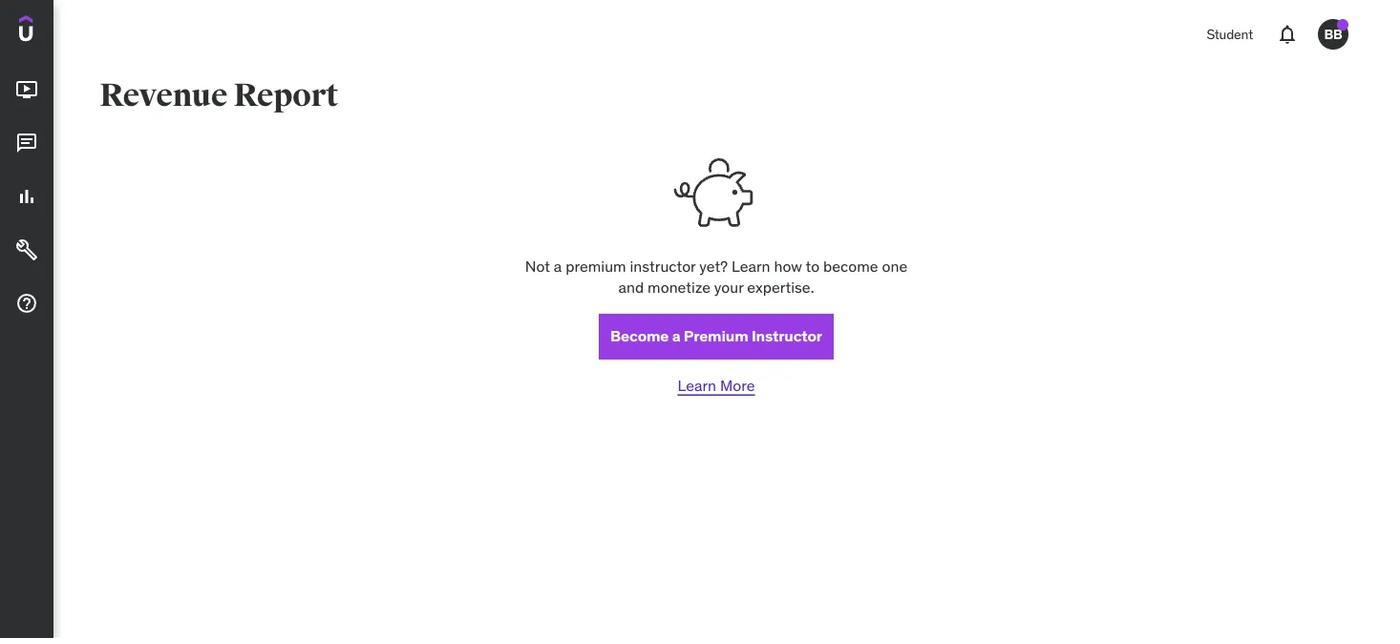 Task type: locate. For each thing, give the bounding box(es) containing it.
2 medium image from the top
[[15, 239, 38, 262]]

learn inside not a premium instructor yet? learn how to become one and monetize your expertise.
[[732, 256, 770, 276]]

student
[[1207, 26, 1253, 43]]

1 horizontal spatial a
[[672, 327, 680, 346]]

medium image
[[15, 78, 38, 101], [15, 239, 38, 262], [15, 292, 38, 315]]

premium
[[684, 327, 748, 346]]

your
[[714, 278, 744, 297]]

0 vertical spatial medium image
[[15, 132, 38, 155]]

learn left more on the right of page
[[678, 376, 716, 395]]

1 vertical spatial medium image
[[15, 185, 38, 208]]

become a premium instructor link
[[599, 314, 834, 360]]

0 horizontal spatial a
[[554, 256, 562, 276]]

monetize
[[648, 278, 711, 297]]

1 vertical spatial medium image
[[15, 239, 38, 262]]

1 vertical spatial learn
[[678, 376, 716, 395]]

report
[[233, 75, 338, 115]]

0 vertical spatial a
[[554, 256, 562, 276]]

a inside not a premium instructor yet? learn how to become one and monetize your expertise.
[[554, 256, 562, 276]]

learn
[[732, 256, 770, 276], [678, 376, 716, 395]]

one
[[882, 256, 908, 276]]

0 vertical spatial medium image
[[15, 78, 38, 101]]

1 horizontal spatial learn
[[732, 256, 770, 276]]

1 medium image from the top
[[15, 78, 38, 101]]

0 vertical spatial learn
[[732, 256, 770, 276]]

3 medium image from the top
[[15, 292, 38, 315]]

2 vertical spatial medium image
[[15, 292, 38, 315]]

learn up your
[[732, 256, 770, 276]]

and
[[618, 278, 644, 297]]

bb link
[[1310, 11, 1356, 57]]

more
[[720, 376, 755, 395]]

1 vertical spatial a
[[672, 327, 680, 346]]

medium image
[[15, 132, 38, 155], [15, 185, 38, 208]]

become
[[610, 327, 669, 346]]

a right become
[[672, 327, 680, 346]]

a right not
[[554, 256, 562, 276]]

to
[[806, 256, 820, 276]]

1 medium image from the top
[[15, 132, 38, 155]]

student link
[[1195, 11, 1265, 57]]

udemy image
[[19, 15, 106, 48]]

a
[[554, 256, 562, 276], [672, 327, 680, 346]]

become
[[823, 256, 878, 276]]



Task type: vqa. For each thing, say whether or not it's contained in the screenshot.
medium image
yes



Task type: describe. For each thing, give the bounding box(es) containing it.
a for not
[[554, 256, 562, 276]]

0 horizontal spatial learn
[[678, 376, 716, 395]]

yet?
[[699, 256, 728, 276]]

a for become
[[672, 327, 680, 346]]

learn more
[[678, 376, 755, 395]]

instructor
[[752, 327, 822, 346]]

revenue
[[99, 75, 228, 115]]

bb
[[1324, 25, 1342, 43]]

2 medium image from the top
[[15, 185, 38, 208]]

premium
[[566, 256, 626, 276]]

become a premium instructor
[[610, 327, 822, 346]]

learn more link
[[678, 376, 755, 395]]

revenue report
[[99, 75, 338, 115]]

not a premium instructor yet? learn how to become one and monetize your expertise.
[[525, 256, 908, 297]]

notifications image
[[1276, 23, 1299, 46]]

how
[[774, 256, 802, 276]]

not
[[525, 256, 550, 276]]

expertise.
[[747, 278, 814, 297]]

you have alerts image
[[1337, 19, 1349, 31]]

instructor
[[630, 256, 696, 276]]



